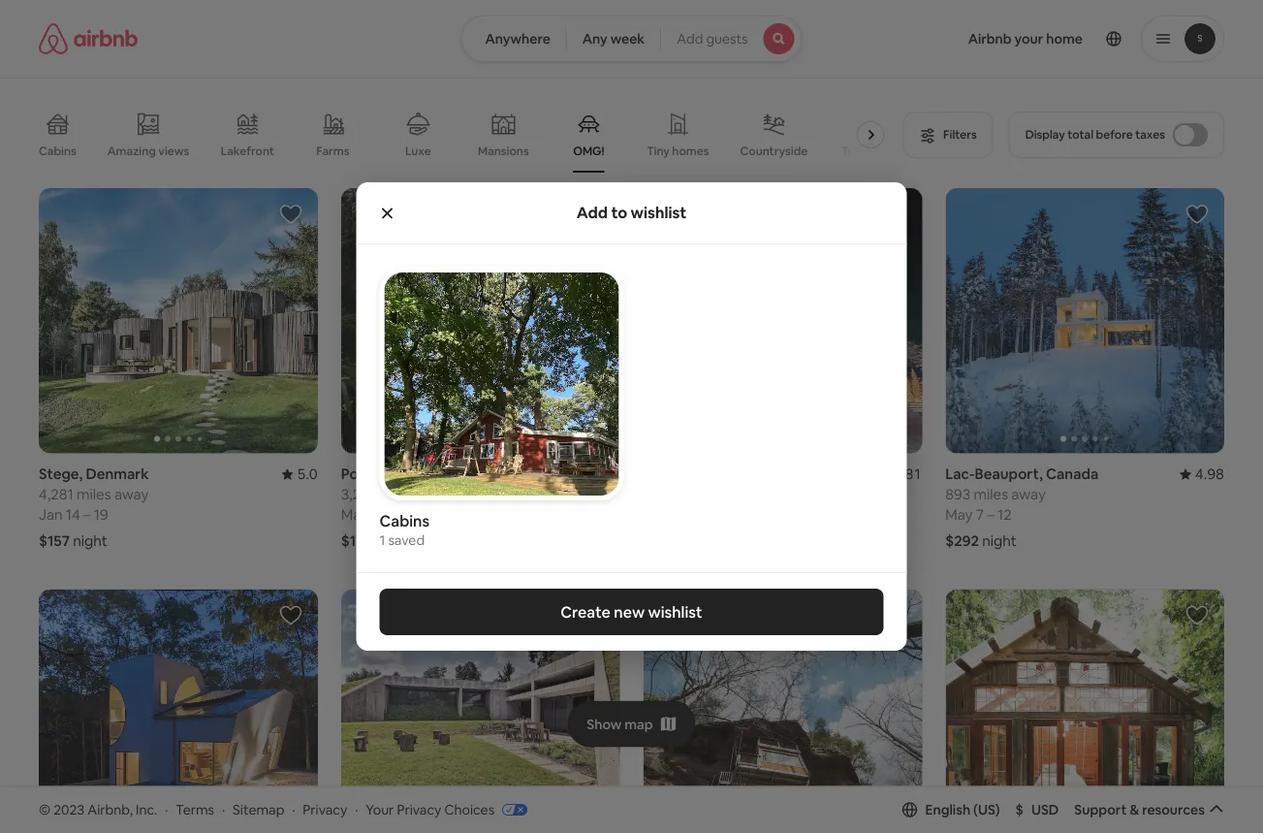 Task type: vqa. For each thing, say whether or not it's contained in the screenshot.
©
yes



Task type: describe. For each thing, give the bounding box(es) containing it.
anywhere button
[[461, 16, 567, 62]]

5.0 out of 5 average rating image
[[282, 464, 318, 483]]

resources
[[1143, 801, 1206, 818]]

any week
[[583, 30, 645, 48]]

lakefront
[[221, 144, 274, 159]]

away for 893
[[1012, 485, 1046, 504]]

stege, denmark 4,281 miles away jan 14 – 19 $157 night
[[39, 464, 149, 550]]

canada
[[1047, 464, 1099, 483]]

guests
[[707, 30, 748, 48]]

add to wishlist: lumberton, texas image
[[1186, 604, 1210, 627]]

night inside stege, denmark 4,281 miles away jan 14 – 19 $157 night
[[73, 531, 107, 550]]

1 privacy from the left
[[303, 801, 348, 818]]

airbnb,
[[88, 801, 133, 818]]

add to wishlist: rhinebeck, new york image
[[279, 604, 302, 627]]

trending
[[842, 144, 891, 159]]

4,281
[[39, 485, 73, 504]]

night for $292
[[983, 531, 1017, 550]]

may
[[946, 505, 973, 524]]

wishlist for create new wishlist
[[648, 602, 703, 622]]

5.0
[[297, 464, 318, 483]]

4.98
[[1196, 464, 1225, 483]]

sitemap link
[[233, 801, 285, 818]]

3,236
[[341, 485, 378, 504]]

support & resources button
[[1075, 801, 1225, 818]]

4.93
[[591, 464, 620, 483]]

2
[[370, 505, 378, 524]]

show map
[[587, 715, 653, 733]]

countryside
[[741, 144, 808, 159]]

miles inside stege, denmark 4,281 miles away jan 14 – 19 $157 night
[[77, 485, 111, 504]]

– for mar
[[381, 505, 388, 524]]

sitemap
[[233, 801, 285, 818]]

mansions
[[478, 144, 529, 159]]

display total before taxes button
[[1009, 112, 1225, 158]]

map
[[625, 715, 653, 733]]

– inside stege, denmark 4,281 miles away jan 14 – 19 $157 night
[[83, 505, 91, 524]]

893
[[946, 485, 971, 504]]

© 2023 airbnb, inc. ·
[[39, 801, 168, 818]]

new
[[614, 602, 645, 622]]

ponta delgada, portugal 3,236 miles away mar 2 – 7 $159 night
[[341, 464, 507, 550]]

amazing
[[107, 143, 156, 158]]

anywhere
[[485, 30, 551, 48]]

group containing amazing views
[[39, 97, 894, 173]]

2023
[[54, 801, 85, 818]]

delgada,
[[384, 464, 445, 483]]

mar
[[341, 505, 367, 524]]

$157
[[39, 531, 70, 550]]

create new wishlist button
[[380, 589, 884, 635]]

14
[[66, 505, 80, 524]]

$292
[[946, 531, 980, 550]]

your privacy choices
[[366, 801, 495, 818]]

beauport,
[[975, 464, 1043, 483]]

english (us)
[[926, 801, 1001, 818]]

12
[[998, 505, 1012, 524]]

4.93 out of 5 average rating image
[[575, 464, 620, 483]]

wishlist for add to wishlist
[[631, 203, 687, 223]]

terms link
[[176, 801, 214, 818]]

4 · from the left
[[355, 801, 358, 818]]

$
[[1016, 801, 1024, 818]]

support
[[1075, 801, 1128, 818]]

tiny
[[647, 144, 670, 159]]

&
[[1130, 801, 1140, 818]]

to
[[611, 203, 628, 223]]

choices
[[445, 801, 495, 818]]

your
[[366, 801, 394, 818]]

cabins 1 saved
[[380, 511, 430, 549]]

– for may
[[988, 505, 995, 524]]

before
[[1097, 127, 1133, 142]]

denmark
[[86, 464, 149, 483]]



Task type: locate. For each thing, give the bounding box(es) containing it.
night
[[73, 531, 107, 550], [376, 531, 410, 550], [983, 531, 1017, 550]]

create new wishlist
[[561, 602, 703, 622]]

0 horizontal spatial miles
[[77, 485, 111, 504]]

cabins for cabins
[[39, 144, 76, 159]]

0 horizontal spatial away
[[114, 485, 149, 504]]

0 horizontal spatial add
[[577, 203, 608, 223]]

2 miles from the left
[[381, 485, 416, 504]]

1 vertical spatial wishlist
[[648, 602, 703, 622]]

add to wishlist: stege, denmark image
[[279, 203, 302, 226]]

add to wishlist: ponta delgada, portugal image
[[581, 203, 605, 226]]

add inside dialog
[[577, 203, 608, 223]]

your privacy choices link
[[366, 801, 528, 820]]

usd
[[1032, 801, 1060, 818]]

any week button
[[566, 16, 662, 62]]

7 right 2
[[392, 505, 400, 524]]

add to wishlist dialog
[[356, 182, 907, 651]]

add for add guests
[[677, 30, 704, 48]]

©
[[39, 801, 51, 818]]

night inside "lac-beauport, canada 893 miles away may 7 – 12 $292 night"
[[983, 531, 1017, 550]]

privacy link
[[303, 801, 348, 818]]

add
[[677, 30, 704, 48], [577, 203, 608, 223]]

saved
[[388, 531, 425, 549]]

cabins inside group
[[380, 511, 430, 531]]

taxes
[[1136, 127, 1166, 142]]

0 horizontal spatial privacy
[[303, 801, 348, 818]]

english
[[926, 801, 971, 818]]

3 · from the left
[[292, 801, 295, 818]]

tiny homes
[[647, 144, 710, 159]]

lac-beauport, canada 893 miles away may 7 – 12 $292 night
[[946, 464, 1099, 550]]

2 7 from the left
[[976, 505, 984, 524]]

2 away from the left
[[419, 485, 453, 504]]

night for $159
[[376, 531, 410, 550]]

total
[[1068, 127, 1094, 142]]

wishlist right to
[[631, 203, 687, 223]]

·
[[165, 801, 168, 818], [222, 801, 225, 818], [292, 801, 295, 818], [355, 801, 358, 818]]

add for add to wishlist
[[577, 203, 608, 223]]

$ usd
[[1016, 801, 1060, 818]]

miles inside ponta delgada, portugal 3,236 miles away mar 2 – 7 $159 night
[[381, 485, 416, 504]]

0 vertical spatial add
[[677, 30, 704, 48]]

4.98 out of 5 average rating image
[[1180, 464, 1225, 483]]

1
[[380, 531, 385, 549]]

· right "inc."
[[165, 801, 168, 818]]

1 · from the left
[[165, 801, 168, 818]]

luxe
[[405, 144, 431, 159]]

2 privacy from the left
[[397, 801, 442, 818]]

show
[[587, 715, 622, 733]]

4.81 out of 5 average rating image
[[878, 464, 923, 483]]

portugal
[[448, 464, 507, 483]]

7 inside ponta delgada, portugal 3,236 miles away mar 2 – 7 $159 night
[[392, 505, 400, 524]]

· left privacy link
[[292, 801, 295, 818]]

display
[[1026, 127, 1066, 142]]

miles down delgada,
[[381, 485, 416, 504]]

away
[[114, 485, 149, 504], [419, 485, 453, 504], [1012, 485, 1046, 504]]

profile element
[[826, 0, 1225, 78]]

· left your
[[355, 801, 358, 818]]

privacy left your
[[303, 801, 348, 818]]

– inside "lac-beauport, canada 893 miles away may 7 – 12 $292 night"
[[988, 505, 995, 524]]

amazing views
[[107, 143, 189, 158]]

lac-
[[946, 464, 975, 483]]

display total before taxes
[[1026, 127, 1166, 142]]

2 night from the left
[[376, 531, 410, 550]]

night inside ponta delgada, portugal 3,236 miles away mar 2 – 7 $159 night
[[376, 531, 410, 550]]

add to wishlist: lac-beauport, canada image
[[1186, 203, 1210, 226]]

add to wishlist
[[577, 203, 687, 223]]

english (us) button
[[903, 801, 1001, 818]]

3 night from the left
[[983, 531, 1017, 550]]

1 away from the left
[[114, 485, 149, 504]]

cabins inside group
[[39, 144, 76, 159]]

1 horizontal spatial privacy
[[397, 801, 442, 818]]

cabins up "saved"
[[380, 511, 430, 531]]

1 horizontal spatial miles
[[381, 485, 416, 504]]

away inside ponta delgada, portugal 3,236 miles away mar 2 – 7 $159 night
[[419, 485, 453, 504]]

1 horizontal spatial night
[[376, 531, 410, 550]]

1 vertical spatial cabins
[[380, 511, 430, 531]]

privacy right your
[[397, 801, 442, 818]]

2 horizontal spatial miles
[[974, 485, 1009, 504]]

– right 2
[[381, 505, 388, 524]]

create
[[561, 602, 611, 622]]

wishlist
[[631, 203, 687, 223], [648, 602, 703, 622]]

wishlist for cabins, 1 saved group
[[380, 268, 624, 549]]

0 horizontal spatial night
[[73, 531, 107, 550]]

1 night from the left
[[73, 531, 107, 550]]

1 horizontal spatial cabins
[[380, 511, 430, 531]]

7
[[392, 505, 400, 524], [976, 505, 984, 524]]

wishlist right "new"
[[648, 602, 703, 622]]

away down denmark
[[114, 485, 149, 504]]

2 horizontal spatial –
[[988, 505, 995, 524]]

0 vertical spatial cabins
[[39, 144, 76, 159]]

None search field
[[461, 16, 803, 62]]

3 – from the left
[[988, 505, 995, 524]]

· right terms link
[[222, 801, 225, 818]]

night down 19
[[73, 531, 107, 550]]

4.81
[[893, 464, 923, 483]]

add guests
[[677, 30, 748, 48]]

1 horizontal spatial add
[[677, 30, 704, 48]]

miles for 893 miles away
[[974, 485, 1009, 504]]

add left to
[[577, 203, 608, 223]]

cabins for cabins 1 saved
[[380, 511, 430, 531]]

away inside "lac-beauport, canada 893 miles away may 7 – 12 $292 night"
[[1012, 485, 1046, 504]]

7 inside "lac-beauport, canada 893 miles away may 7 – 12 $292 night"
[[976, 505, 984, 524]]

$159
[[341, 531, 373, 550]]

2 horizontal spatial away
[[1012, 485, 1046, 504]]

away down delgada,
[[419, 485, 453, 504]]

inc.
[[136, 801, 157, 818]]

1 horizontal spatial away
[[419, 485, 453, 504]]

– left "12"
[[988, 505, 995, 524]]

3 away from the left
[[1012, 485, 1046, 504]]

0 horizontal spatial cabins
[[39, 144, 76, 159]]

(us)
[[974, 801, 1001, 818]]

show map button
[[568, 701, 696, 747]]

1 7 from the left
[[392, 505, 400, 524]]

0 horizontal spatial 7
[[392, 505, 400, 524]]

–
[[83, 505, 91, 524], [381, 505, 388, 524], [988, 505, 995, 524]]

support & resources
[[1075, 801, 1206, 818]]

homes
[[673, 144, 710, 159]]

miles
[[77, 485, 111, 504], [381, 485, 416, 504], [974, 485, 1009, 504]]

away for 3,236
[[419, 485, 453, 504]]

0 vertical spatial wishlist
[[631, 203, 687, 223]]

– left 19
[[83, 505, 91, 524]]

stege,
[[39, 464, 83, 483]]

2 · from the left
[[222, 801, 225, 818]]

2 horizontal spatial night
[[983, 531, 1017, 550]]

add to wishlist: campton, kentucky image
[[884, 604, 907, 627]]

week
[[611, 30, 645, 48]]

1 vertical spatial add
[[577, 203, 608, 223]]

add inside button
[[677, 30, 704, 48]]

terms
[[176, 801, 214, 818]]

ponta
[[341, 464, 381, 483]]

miles up "12"
[[974, 485, 1009, 504]]

– inside ponta delgada, portugal 3,236 miles away mar 2 – 7 $159 night
[[381, 505, 388, 524]]

0 horizontal spatial –
[[83, 505, 91, 524]]

jan
[[39, 505, 63, 524]]

group
[[39, 97, 894, 173], [39, 188, 318, 453], [341, 188, 620, 453], [644, 188, 923, 453], [946, 188, 1225, 453], [39, 589, 318, 833], [341, 589, 620, 833], [644, 589, 923, 833], [946, 589, 1225, 833]]

7 right may on the bottom right of page
[[976, 505, 984, 524]]

away inside stege, denmark 4,281 miles away jan 14 – 19 $157 night
[[114, 485, 149, 504]]

none search field containing anywhere
[[461, 16, 803, 62]]

add guests button
[[661, 16, 803, 62]]

add to wishlist: pelkosenniemi, finland image
[[884, 203, 907, 226]]

add left guests
[[677, 30, 704, 48]]

miles up 19
[[77, 485, 111, 504]]

views
[[158, 143, 189, 158]]

privacy
[[303, 801, 348, 818], [397, 801, 442, 818]]

1 horizontal spatial 7
[[976, 505, 984, 524]]

miles inside "lac-beauport, canada 893 miles away may 7 – 12 $292 night"
[[974, 485, 1009, 504]]

add to wishlist: springfield, missouri image
[[581, 604, 605, 627]]

cabins
[[39, 144, 76, 159], [380, 511, 430, 531]]

3 miles from the left
[[974, 485, 1009, 504]]

terms · sitemap · privacy
[[176, 801, 348, 818]]

miles for 3,236 miles away
[[381, 485, 416, 504]]

2 – from the left
[[381, 505, 388, 524]]

cabins left amazing
[[39, 144, 76, 159]]

19
[[94, 505, 108, 524]]

1 – from the left
[[83, 505, 91, 524]]

any
[[583, 30, 608, 48]]

1 miles from the left
[[77, 485, 111, 504]]

omg!
[[573, 144, 605, 159]]

1 horizontal spatial –
[[381, 505, 388, 524]]

away down beauport,
[[1012, 485, 1046, 504]]

night down "12"
[[983, 531, 1017, 550]]

wishlist inside button
[[648, 602, 703, 622]]

night down 2
[[376, 531, 410, 550]]

farms
[[316, 144, 350, 159]]



